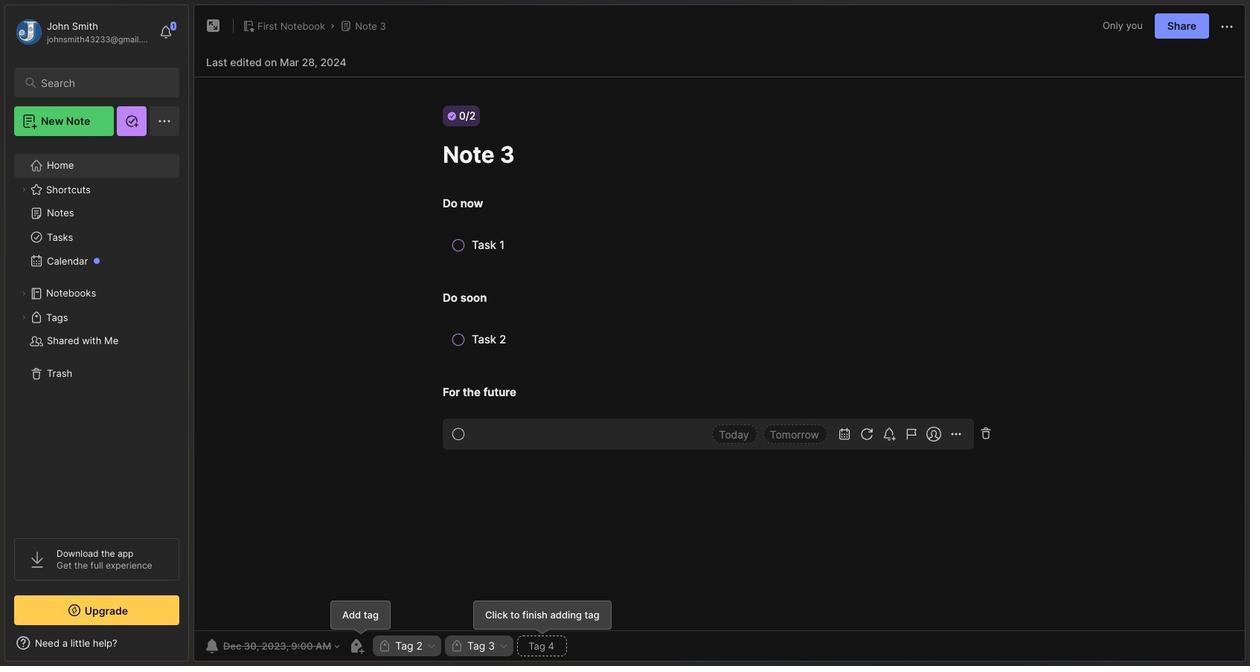 Task type: describe. For each thing, give the bounding box(es) containing it.
note window element
[[194, 4, 1246, 666]]

Note Editor text field
[[194, 77, 1245, 631]]

Tag 3 Tag actions field
[[495, 642, 509, 652]]

More actions field
[[1218, 17, 1236, 36]]

expand tags image
[[19, 313, 28, 322]]

tree inside main element
[[5, 145, 188, 525]]

Tag 2 Tag actions field
[[423, 642, 437, 652]]

Edit reminder field
[[202, 636, 342, 657]]

Account field
[[14, 17, 152, 47]]



Task type: vqa. For each thing, say whether or not it's contained in the screenshot.
2nd Tab from right
no



Task type: locate. For each thing, give the bounding box(es) containing it.
more actions image
[[1218, 18, 1236, 36]]

Add tag field
[[527, 640, 558, 654]]

expand notebooks image
[[19, 290, 28, 298]]

None search field
[[41, 74, 166, 92]]

add tag image
[[348, 638, 366, 656]]

main element
[[0, 0, 194, 667]]

WHAT'S NEW field
[[5, 632, 188, 656]]

Search text field
[[41, 76, 166, 90]]

tree
[[5, 145, 188, 525]]

tooltip
[[330, 601, 391, 636]]

expand note image
[[205, 17, 223, 35]]

none search field inside main element
[[41, 74, 166, 92]]

click to collapse image
[[188, 639, 199, 657]]



